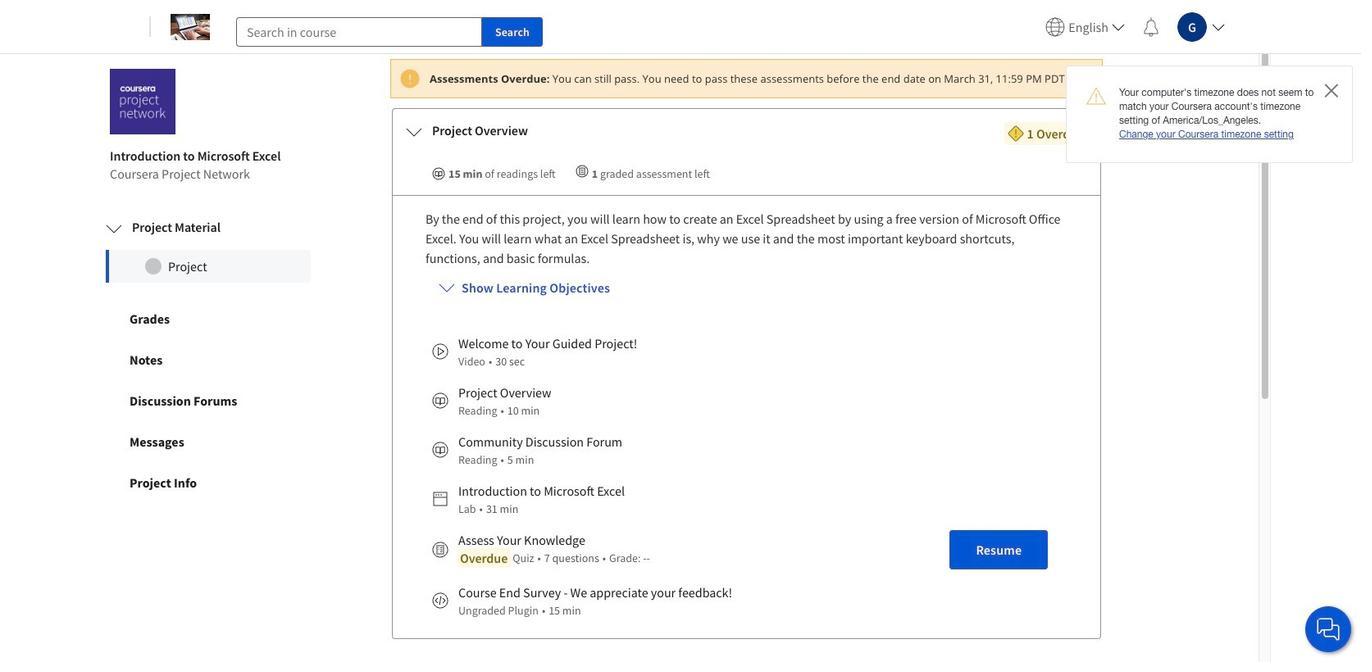 Task type: vqa. For each thing, say whether or not it's contained in the screenshot.
search in course text field on the top left of page
yes



Task type: locate. For each thing, give the bounding box(es) containing it.
timezone mismatch warning modal dialog
[[1066, 66, 1353, 163]]

Search in course text field
[[236, 17, 482, 46]]



Task type: describe. For each thing, give the bounding box(es) containing it.
help center image
[[1318, 620, 1338, 640]]

name home page | coursera image
[[171, 14, 210, 40]]

coursera project network image
[[110, 69, 175, 135]]



